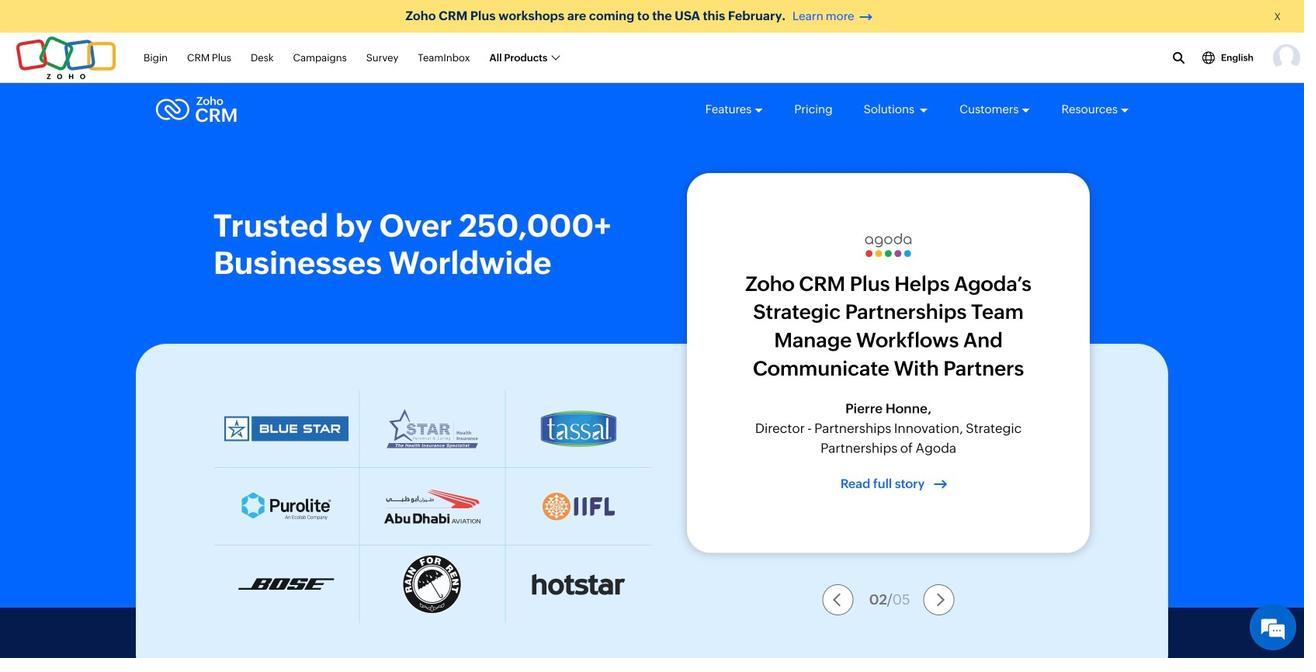 Task type: locate. For each thing, give the bounding box(es) containing it.
bose image
[[239, 578, 335, 591]]

abu dhabi aviation image
[[384, 489, 481, 525]]

zoho crm logo image
[[155, 92, 238, 127]]



Task type: vqa. For each thing, say whether or not it's contained in the screenshot.
to to the top
no



Task type: describe. For each thing, give the bounding box(es) containing it.
start health insurance image
[[386, 409, 479, 449]]

purolite image
[[241, 492, 332, 521]]

blue star image
[[224, 416, 350, 442]]

netflix image
[[540, 492, 617, 522]]

hotstar image
[[532, 573, 626, 596]]

greg robinson image
[[1273, 44, 1301, 71]]

rain for rent image
[[403, 554, 462, 615]]

tassal image
[[540, 410, 617, 448]]



